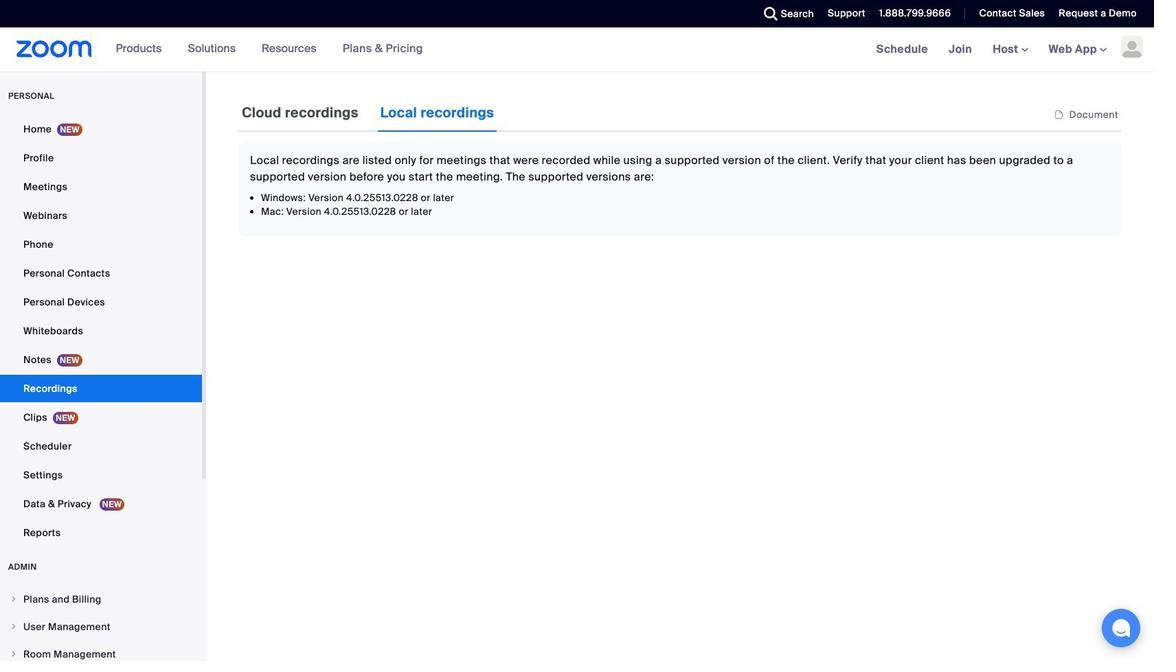 Task type: locate. For each thing, give the bounding box(es) containing it.
product information navigation
[[92, 27, 433, 71]]

1 vertical spatial right image
[[10, 651, 18, 659]]

1 right image from the top
[[10, 596, 18, 604]]

1 horizontal spatial tab
[[378, 93, 497, 132]]

admin menu menu
[[0, 587, 202, 662]]

2 tab from the left
[[378, 93, 497, 132]]

1 vertical spatial menu item
[[0, 614, 202, 640]]

main content element
[[239, 93, 1121, 236]]

tab
[[239, 93, 361, 132], [378, 93, 497, 132]]

3 menu item from the top
[[0, 642, 202, 662]]

zoom logo image
[[16, 41, 92, 58]]

2 right image from the top
[[10, 651, 18, 659]]

right image
[[10, 596, 18, 604], [10, 651, 18, 659]]

right image down right image
[[10, 651, 18, 659]]

menu item
[[0, 587, 202, 613], [0, 614, 202, 640], [0, 642, 202, 662]]

right image for 1st menu item from the top of the admin menu menu
[[10, 596, 18, 604]]

0 vertical spatial right image
[[10, 596, 18, 604]]

0 horizontal spatial tab
[[239, 93, 361, 132]]

right image
[[10, 623, 18, 631]]

banner
[[0, 27, 1154, 72]]

meetings navigation
[[866, 27, 1154, 72]]

0 vertical spatial menu item
[[0, 587, 202, 613]]

right image up right image
[[10, 596, 18, 604]]

personal menu menu
[[0, 115, 202, 548]]

2 vertical spatial menu item
[[0, 642, 202, 662]]



Task type: vqa. For each thing, say whether or not it's contained in the screenshot.
second to from left
no



Task type: describe. For each thing, give the bounding box(es) containing it.
tabs of recording tab list
[[239, 93, 497, 132]]

1 menu item from the top
[[0, 587, 202, 613]]

2 menu item from the top
[[0, 614, 202, 640]]

1 tab from the left
[[239, 93, 361, 132]]

open chat image
[[1112, 619, 1131, 638]]

profile picture image
[[1121, 36, 1143, 58]]

file image
[[1054, 109, 1064, 121]]

right image for third menu item
[[10, 651, 18, 659]]



